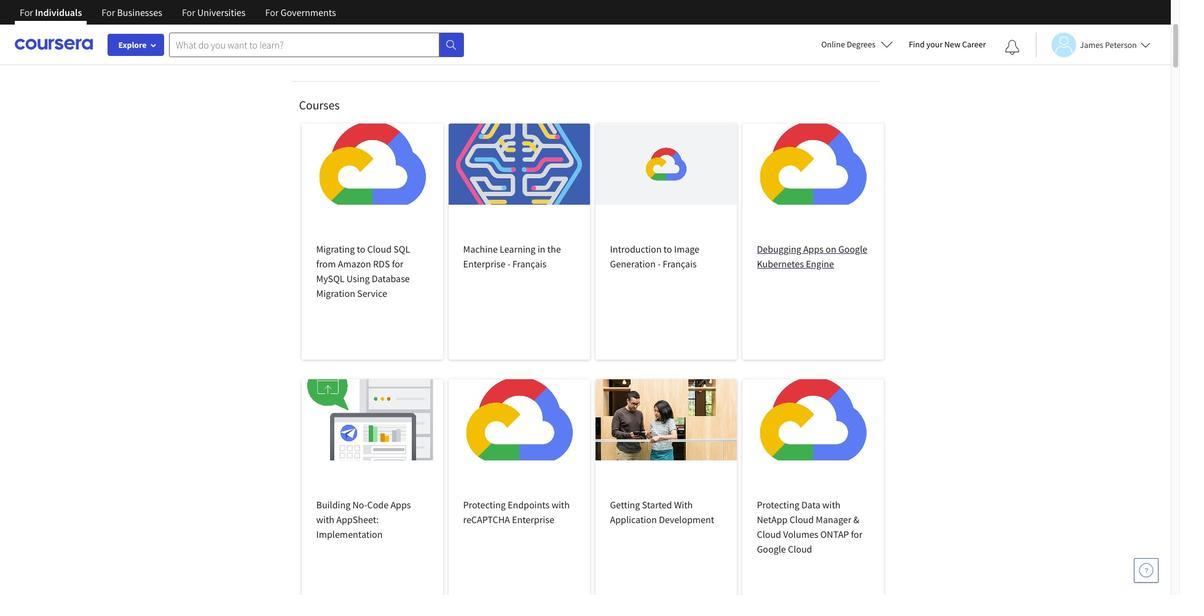 Task type: locate. For each thing, give the bounding box(es) containing it.
1 vertical spatial the
[[548, 243, 561, 255]]

0 horizontal spatial the
[[422, 28, 434, 39]]

our down cloud.
[[686, 28, 699, 39]]

appsheet:
[[337, 514, 379, 526]]

application
[[610, 514, 657, 526]]

and left build
[[341, 15, 354, 26]]

our up empower
[[691, 0, 704, 2]]

from
[[470, 28, 487, 39], [316, 258, 336, 270]]

for
[[20, 6, 33, 18], [102, 6, 115, 18], [182, 6, 196, 18], [265, 6, 279, 18]]

in inside the google cloud training team is responsible for developing, delivering and evaluating training that enables our enterprise customers and partners to use our products and solution offerings in an effective and impactful way. google cloud helps millions of organizations empower their employees, serve their customers, and build what's next for their businesses with innovative technology created in—and for—the cloud. our products are engineered for security, reliability, and scalability, running the full stack from infrastructure to applications to devices and hardware. our teams are dedicated to helping customers apply our technologies to create success.
[[413, 3, 420, 14]]

in down is
[[413, 3, 420, 14]]

cloud up rds
[[368, 243, 392, 255]]

1 horizontal spatial from
[[470, 28, 487, 39]]

for left businesses
[[102, 6, 115, 18]]

effective
[[433, 3, 463, 14]]

delivering
[[523, 0, 559, 2]]

apps inside building no-code apps with appsheet: implementation
[[391, 499, 411, 511]]

for for universities
[[182, 6, 196, 18]]

apps inside the debugging apps on google kubernetes engine
[[804, 243, 824, 255]]

universities
[[197, 6, 246, 18]]

running
[[392, 28, 421, 39]]

apps right code at the bottom
[[391, 499, 411, 511]]

our
[[701, 15, 715, 26], [686, 28, 699, 39]]

getting started with application development link
[[596, 380, 737, 595]]

0 horizontal spatial -
[[508, 258, 511, 270]]

getting started with application development
[[610, 499, 715, 526]]

with down the impactful at the left of page
[[490, 15, 506, 26]]

technology
[[547, 15, 587, 26]]

enterprise inside machine learning in the enterprise - français
[[463, 258, 506, 270]]

no-
[[353, 499, 368, 511]]

français down image
[[663, 258, 697, 270]]

0 horizontal spatial are
[[725, 28, 736, 39]]

migrating to cloud sql from amazon rds for mysql using database migration service
[[316, 243, 410, 300]]

to
[[831, 0, 838, 2], [539, 28, 547, 39], [595, 28, 602, 39], [776, 28, 783, 39], [383, 40, 391, 51], [357, 243, 366, 255], [664, 243, 673, 255]]

français down learning
[[513, 258, 547, 270]]

1 horizontal spatial -
[[658, 258, 661, 270]]

3 for from the left
[[182, 6, 196, 18]]

in right learning
[[538, 243, 546, 255]]

the google cloud training team is responsible for developing, delivering and evaluating training that enables our enterprise customers and partners to use our products and solution offerings in an effective and impactful way. google cloud helps millions of organizations empower their employees, serve their customers, and build what's next for their businesses with innovative technology created in—and for—the cloud. our products are engineered for security, reliability, and scalability, running the full stack from infrastructure to applications to devices and hardware. our teams are dedicated to helping customers apply our technologies to create success.
[[299, 0, 867, 51]]

from down businesses
[[470, 28, 487, 39]]

1 horizontal spatial protecting
[[757, 499, 800, 511]]

1 horizontal spatial products
[[716, 15, 749, 26]]

amazon
[[338, 258, 371, 270]]

employees,
[[750, 3, 792, 14]]

are right teams
[[725, 28, 736, 39]]

serve
[[793, 3, 813, 14]]

in inside machine learning in the enterprise - français
[[538, 243, 546, 255]]

enterprise for endpoints
[[512, 514, 555, 526]]

innovative
[[508, 15, 545, 26]]

1 protecting from the left
[[463, 499, 506, 511]]

of
[[636, 3, 644, 14]]

find your new career
[[909, 39, 987, 50]]

their
[[732, 3, 749, 14], [814, 3, 831, 14], [430, 15, 447, 26]]

our down reliability,
[[321, 40, 333, 51]]

are
[[750, 15, 762, 26], [725, 28, 736, 39]]

0 horizontal spatial our
[[321, 40, 333, 51]]

What do you want to learn? text field
[[169, 32, 440, 57]]

0 horizontal spatial enterprise
[[463, 258, 506, 270]]

products down the
[[299, 3, 331, 14]]

0 vertical spatial enterprise
[[463, 258, 506, 270]]

organizations
[[645, 3, 694, 14]]

0 horizontal spatial from
[[316, 258, 336, 270]]

1 vertical spatial in
[[538, 243, 546, 255]]

individuals
[[35, 6, 82, 18]]

protecting data with netapp cloud manager & cloud volumes ontap for google cloud
[[757, 499, 863, 555]]

for—the
[[647, 15, 676, 26]]

for left governments
[[265, 6, 279, 18]]

the
[[422, 28, 434, 39], [548, 243, 561, 255]]

1 vertical spatial are
[[725, 28, 736, 39]]

0 vertical spatial apps
[[804, 243, 824, 255]]

team
[[396, 0, 414, 2]]

using
[[347, 272, 370, 285]]

training
[[615, 0, 643, 2]]

0 vertical spatial from
[[470, 28, 487, 39]]

for left universities
[[182, 6, 196, 18]]

1 vertical spatial our
[[686, 28, 699, 39]]

recaptcha
[[463, 514, 510, 526]]

what's
[[376, 15, 400, 26]]

volumes
[[784, 528, 819, 541]]

show notifications image
[[1006, 40, 1020, 55]]

and up businesses
[[465, 3, 479, 14]]

0 horizontal spatial apps
[[391, 499, 411, 511]]

0 vertical spatial in
[[413, 3, 420, 14]]

1 for from the left
[[20, 6, 33, 18]]

protecting endpoints with recaptcha enterprise link
[[449, 380, 590, 595]]

- down learning
[[508, 258, 511, 270]]

google right on
[[839, 243, 868, 255]]

banner navigation
[[10, 0, 346, 34]]

full
[[436, 28, 447, 39]]

for down & at bottom right
[[852, 528, 863, 541]]

0 vertical spatial are
[[750, 15, 762, 26]]

and down in—and
[[632, 28, 646, 39]]

explore
[[118, 39, 147, 50]]

google down netapp at the bottom right
[[757, 543, 787, 555]]

2 - from the left
[[658, 258, 661, 270]]

protecting up recaptcha
[[463, 499, 506, 511]]

mysql
[[316, 272, 345, 285]]

for down sql
[[392, 258, 404, 270]]

to left image
[[664, 243, 673, 255]]

for down an
[[419, 15, 429, 26]]

protecting endpoints with recaptcha enterprise
[[463, 499, 570, 526]]

0 vertical spatial the
[[422, 28, 434, 39]]

enterprise down endpoints at the left bottom of the page
[[512, 514, 555, 526]]

1 horizontal spatial the
[[548, 243, 561, 255]]

1 horizontal spatial français
[[663, 258, 697, 270]]

to left create
[[383, 40, 391, 51]]

- right generation
[[658, 258, 661, 270]]

dedicated
[[738, 28, 774, 39]]

enterprise inside protecting endpoints with recaptcha enterprise
[[512, 514, 555, 526]]

1 horizontal spatial our
[[701, 15, 715, 26]]

customers down security,
[[814, 28, 851, 39]]

james peterson button
[[1036, 32, 1151, 57]]

use
[[840, 0, 853, 2]]

empower
[[696, 3, 730, 14]]

for for businesses
[[102, 6, 115, 18]]

protecting inside protecting endpoints with recaptcha enterprise
[[463, 499, 506, 511]]

0 horizontal spatial products
[[299, 3, 331, 14]]

customers up employees,
[[744, 0, 781, 2]]

coursera image
[[15, 35, 93, 54]]

the inside the google cloud training team is responsible for developing, delivering and evaluating training that enables our enterprise customers and partners to use our products and solution offerings in an effective and impactful way. google cloud helps millions of organizations empower their employees, serve their customers, and build what's next for their businesses with innovative technology created in—and for—the cloud. our products are engineered for security, reliability, and scalability, running the full stack from infrastructure to applications to devices and hardware. our teams are dedicated to helping customers apply our technologies to create success.
[[422, 28, 434, 39]]

0 horizontal spatial in
[[413, 3, 420, 14]]

for
[[467, 0, 477, 2], [419, 15, 429, 26], [806, 15, 816, 26], [392, 258, 404, 270], [852, 528, 863, 541]]

0 horizontal spatial français
[[513, 258, 547, 270]]

migrating to cloud sql from amazon rds for mysql using database migration service link
[[302, 124, 443, 360]]

2 français from the left
[[663, 258, 697, 270]]

1 horizontal spatial are
[[750, 15, 762, 26]]

their up the full
[[430, 15, 447, 26]]

to down engineered
[[776, 28, 783, 39]]

and up technologies
[[337, 28, 351, 39]]

to up amazon
[[357, 243, 366, 255]]

online
[[822, 39, 846, 50]]

building no-code apps with appsheet: implementation link
[[302, 380, 443, 595]]

is
[[416, 0, 422, 2]]

1 horizontal spatial in
[[538, 243, 546, 255]]

security,
[[818, 15, 848, 26]]

with up manager
[[823, 499, 841, 511]]

1 vertical spatial enterprise
[[512, 514, 555, 526]]

1 horizontal spatial enterprise
[[512, 514, 555, 526]]

with down building
[[316, 514, 335, 526]]

4 for from the left
[[265, 6, 279, 18]]

1 horizontal spatial customers
[[814, 28, 851, 39]]

0 vertical spatial customers
[[744, 0, 781, 2]]

helping
[[785, 28, 812, 39]]

online degrees button
[[812, 31, 903, 58]]

1 horizontal spatial apps
[[804, 243, 824, 255]]

getting
[[610, 499, 641, 511]]

responsible
[[423, 0, 465, 2]]

enterprise
[[463, 258, 506, 270], [512, 514, 555, 526]]

for for individuals
[[20, 6, 33, 18]]

engine
[[806, 258, 835, 270]]

are up dedicated
[[750, 15, 762, 26]]

1 vertical spatial from
[[316, 258, 336, 270]]

with inside protecting endpoints with recaptcha enterprise
[[552, 499, 570, 511]]

1 vertical spatial customers
[[814, 28, 851, 39]]

with right endpoints at the left bottom of the page
[[552, 499, 570, 511]]

2 for from the left
[[102, 6, 115, 18]]

0 horizontal spatial protecting
[[463, 499, 506, 511]]

protecting up netapp at the bottom right
[[757, 499, 800, 511]]

their down enterprise in the top of the page
[[732, 3, 749, 14]]

the up "success."
[[422, 28, 434, 39]]

2 protecting from the left
[[757, 499, 800, 511]]

0 vertical spatial products
[[299, 3, 331, 14]]

find
[[909, 39, 925, 50]]

1 vertical spatial products
[[716, 15, 749, 26]]

enterprise down machine on the top left of the page
[[463, 258, 506, 270]]

millions
[[606, 3, 635, 14]]

with inside the google cloud training team is responsible for developing, delivering and evaluating training that enables our enterprise customers and partners to use our products and solution offerings in an effective and impactful way. google cloud helps millions of organizations empower their employees, serve their customers, and build what's next for their businesses with innovative technology created in—and for—the cloud. our products are engineered for security, reliability, and scalability, running the full stack from infrastructure to applications to devices and hardware. our teams are dedicated to helping customers apply our technologies to create success.
[[490, 15, 506, 26]]

customers
[[744, 0, 781, 2], [814, 28, 851, 39]]

enterprise
[[705, 0, 742, 2]]

products down enterprise in the top of the page
[[716, 15, 749, 26]]

for left individuals
[[20, 6, 33, 18]]

service
[[357, 287, 387, 300]]

protecting inside 'protecting data with netapp cloud manager & cloud volumes ontap for google cloud'
[[757, 499, 800, 511]]

their down partners
[[814, 3, 831, 14]]

apps up engine
[[804, 243, 824, 255]]

1 vertical spatial apps
[[391, 499, 411, 511]]

to down innovative
[[539, 28, 547, 39]]

1 - from the left
[[508, 258, 511, 270]]

developing,
[[479, 0, 521, 2]]

scalability,
[[352, 28, 391, 39]]

enterprise for learning
[[463, 258, 506, 270]]

james
[[1081, 39, 1104, 50]]

to inside migrating to cloud sql from amazon rds for mysql using database migration service
[[357, 243, 366, 255]]

None search field
[[169, 32, 464, 57]]

in
[[413, 3, 420, 14], [538, 243, 546, 255]]

google inside 'protecting data with netapp cloud manager & cloud volumes ontap for google cloud'
[[757, 543, 787, 555]]

the right learning
[[548, 243, 561, 255]]

our up teams
[[701, 15, 715, 26]]

building no-code apps with appsheet: implementation
[[316, 499, 411, 541]]

to left use at the right of the page
[[831, 0, 838, 2]]

businesses
[[449, 15, 488, 26]]

- inside machine learning in the enterprise - français
[[508, 258, 511, 270]]

1 français from the left
[[513, 258, 547, 270]]

our right use at the right of the page
[[854, 0, 867, 2]]

from up mysql
[[316, 258, 336, 270]]

0 vertical spatial our
[[701, 15, 715, 26]]



Task type: vqa. For each thing, say whether or not it's contained in the screenshot.
topmost )
no



Task type: describe. For each thing, give the bounding box(es) containing it.
in—and
[[618, 15, 645, 26]]

2 horizontal spatial their
[[814, 3, 831, 14]]

success.
[[416, 40, 446, 51]]

governments
[[281, 6, 336, 18]]

1 horizontal spatial our
[[691, 0, 704, 2]]

introduction to image generation - français link
[[596, 124, 737, 360]]

google down delivering
[[534, 3, 560, 14]]

debugging apps on google kubernetes engine link
[[743, 124, 884, 360]]

career
[[963, 39, 987, 50]]

introduction to image generation - français
[[610, 243, 700, 270]]

for governments
[[265, 6, 336, 18]]

and up serve
[[783, 0, 797, 2]]

to inside introduction to image generation - français
[[664, 243, 673, 255]]

code
[[368, 499, 389, 511]]

peterson
[[1106, 39, 1138, 50]]

enables
[[661, 0, 690, 2]]

generation
[[610, 258, 656, 270]]

cloud.
[[677, 15, 700, 26]]

0 horizontal spatial their
[[430, 15, 447, 26]]

apply
[[299, 40, 319, 51]]

migration
[[316, 287, 355, 300]]

data
[[802, 499, 821, 511]]

applications
[[549, 28, 593, 39]]

way.
[[516, 3, 533, 14]]

devices
[[604, 28, 631, 39]]

and left solution
[[333, 3, 347, 14]]

with
[[675, 499, 693, 511]]

partners
[[799, 0, 829, 2]]

cloud down netapp at the bottom right
[[757, 528, 782, 541]]

1 horizontal spatial their
[[732, 3, 749, 14]]

businesses
[[117, 6, 162, 18]]

the
[[299, 0, 313, 2]]

2 horizontal spatial our
[[854, 0, 867, 2]]

debugging
[[757, 243, 802, 255]]

your
[[927, 39, 943, 50]]

for universities
[[182, 6, 246, 18]]

protecting for netapp
[[757, 499, 800, 511]]

introduction
[[610, 243, 662, 255]]

database
[[372, 272, 410, 285]]

google right the
[[315, 0, 340, 2]]

google inside the debugging apps on google kubernetes engine
[[839, 243, 868, 255]]

for inside migrating to cloud sql from amazon rds for mysql using database migration service
[[392, 258, 404, 270]]

migrating
[[316, 243, 355, 255]]

to down created
[[595, 28, 602, 39]]

cloud inside migrating to cloud sql from amazon rds for mysql using database migration service
[[368, 243, 392, 255]]

courses
[[299, 97, 340, 113]]

0 horizontal spatial our
[[686, 28, 699, 39]]

image
[[675, 243, 700, 255]]

customers,
[[299, 15, 339, 26]]

debugging apps on google kubernetes engine
[[757, 243, 868, 270]]

building
[[316, 499, 351, 511]]

machine
[[463, 243, 498, 255]]

on
[[826, 243, 837, 255]]

help center image
[[1140, 563, 1155, 578]]

explore button
[[108, 34, 164, 56]]

manager
[[816, 514, 852, 526]]

and up technology
[[560, 0, 574, 2]]

next
[[401, 15, 417, 26]]

evaluating
[[576, 0, 614, 2]]

engineered
[[764, 15, 804, 26]]

protecting for recaptcha
[[463, 499, 506, 511]]

from inside the google cloud training team is responsible for developing, delivering and evaluating training that enables our enterprise customers and partners to use our products and solution offerings in an effective and impactful way. google cloud helps millions of organizations empower their employees, serve their customers, and build what's next for their businesses with innovative technology created in—and for—the cloud. our products are engineered for security, reliability, and scalability, running the full stack from infrastructure to applications to devices and hardware. our teams are dedicated to helping customers apply our technologies to create success.
[[470, 28, 487, 39]]

implementation
[[316, 528, 383, 541]]

français inside introduction to image generation - français
[[663, 258, 697, 270]]

ontap
[[821, 528, 850, 541]]

français inside machine learning in the enterprise - français
[[513, 258, 547, 270]]

that
[[645, 0, 660, 2]]

an
[[422, 3, 431, 14]]

protecting data with netapp cloud manager & cloud volumes ontap for google cloud link
[[743, 380, 884, 595]]

cloud up solution
[[342, 0, 363, 2]]

from inside migrating to cloud sql from amazon rds for mysql using database migration service
[[316, 258, 336, 270]]

started
[[643, 499, 673, 511]]

for inside 'protecting data with netapp cloud manager & cloud volumes ontap for google cloud'
[[852, 528, 863, 541]]

for down serve
[[806, 15, 816, 26]]

the inside machine learning in the enterprise - français
[[548, 243, 561, 255]]

0 horizontal spatial customers
[[744, 0, 781, 2]]

for for governments
[[265, 6, 279, 18]]

online degrees
[[822, 39, 876, 50]]

with inside building no-code apps with appsheet: implementation
[[316, 514, 335, 526]]

sql
[[394, 243, 410, 255]]

training
[[365, 0, 394, 2]]

create
[[392, 40, 415, 51]]

development
[[659, 514, 715, 526]]

cloud up technology
[[562, 3, 583, 14]]

teams
[[701, 28, 723, 39]]

rds
[[373, 258, 390, 270]]

created
[[589, 15, 616, 26]]

for businesses
[[102, 6, 162, 18]]

netapp
[[757, 514, 788, 526]]

machine learning in the enterprise - français
[[463, 243, 561, 270]]

offerings
[[380, 3, 411, 14]]

hardware.
[[648, 28, 684, 39]]

with inside 'protecting data with netapp cloud manager & cloud volumes ontap for google cloud'
[[823, 499, 841, 511]]

reliability,
[[299, 28, 335, 39]]

for up businesses
[[467, 0, 477, 2]]

find your new career link
[[903, 37, 993, 52]]

cloud down volumes
[[789, 543, 813, 555]]

cloud up volumes
[[790, 514, 814, 526]]

james peterson
[[1081, 39, 1138, 50]]

- inside introduction to image generation - français
[[658, 258, 661, 270]]

degrees
[[847, 39, 876, 50]]



